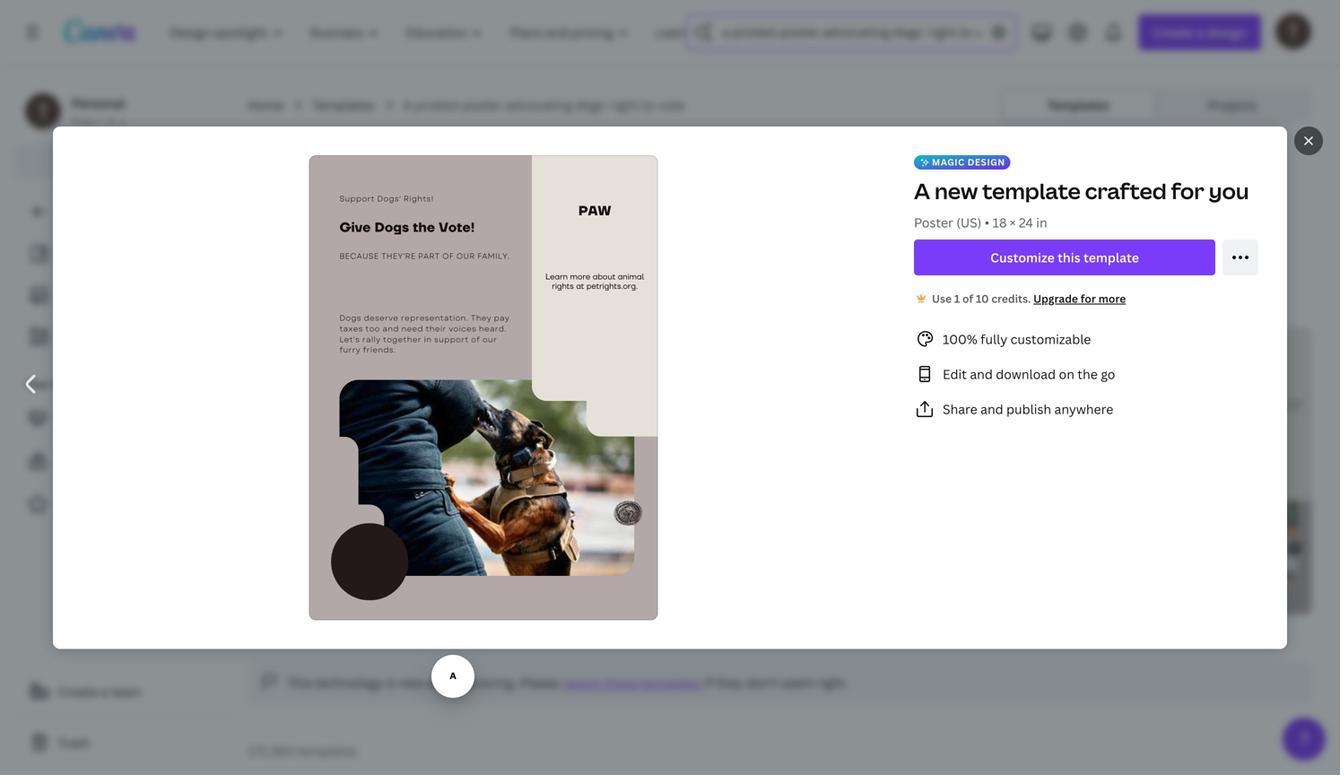 Task type: describe. For each thing, give the bounding box(es) containing it.
for inside a protest poster advocating dogs' right to vote templates browse high quality a protest poster advocating dogs' right to vote templates for your next design
[[794, 184, 815, 203]]

technology
[[315, 674, 383, 691]]

0 vertical spatial advocating
[[492, 136, 655, 175]]

media button
[[466, 227, 577, 263]]

all
[[283, 236, 300, 253]]

dogs for say
[[888, 354, 939, 384]]

a left rights!
[[387, 184, 397, 203]]

in inside 'let's give our furry friends a voice in shaping the future of our country.'
[[361, 564, 367, 570]]

18 inside group
[[310, 622, 325, 639]]

have
[[291, 504, 330, 525]]

content
[[52, 376, 95, 391]]

1 vertical spatial right
[[627, 184, 663, 203]]

learn inside poster (us) • 18 × 24 in group
[[1242, 399, 1256, 406]]

× inside group
[[328, 622, 334, 639]]

top level navigation element
[[158, 14, 721, 50]]

let's inside dogs deserve representation. they pay taxes too and need their voices heard. let's rally together in support of our furry friends.
[[340, 334, 360, 345]]

the inside list
[[1078, 365, 1098, 382]]

0 horizontal spatial to
[[666, 184, 682, 203]]

let's inside 'let's give our furry friends a voice in shaping the future of our country.'
[[343, 555, 357, 561]]

1 vertical spatial new
[[399, 674, 424, 691]]

voice
[[343, 564, 359, 570]]

because they're part of our family.
[[340, 250, 510, 261]]

magic
[[932, 156, 965, 168]]

furry inside 'let's give our furry friends a voice in shaping the future of our country.'
[[386, 555, 401, 561]]

your
[[25, 376, 49, 391]]

template for this
[[1084, 249, 1139, 266]]

design
[[968, 156, 1005, 168]]

for inside a new template crafted for you poster (us) • 18 × 24 in
[[1171, 176, 1205, 205]]

create a team button
[[14, 674, 233, 710]]

poster (us) • 18 × 24 in
[[231, 622, 366, 639]]

rights
[[573, 361, 621, 390]]

high
[[302, 184, 332, 203]]

credits.
[[992, 291, 1031, 306]]

in inside dogs deserve representation. they pay taxes too and need their voices heard. let's rally together in support of our furry friends.
[[424, 334, 432, 345]]

report
[[562, 674, 601, 691]]

our down voice
[[343, 572, 354, 578]]

support
[[340, 193, 375, 204]]

customize this template button
[[914, 239, 1216, 275]]

0 horizontal spatial dogs'
[[377, 193, 401, 204]]

they
[[716, 674, 743, 691]]

give dogs the vote! inside poster (us) • 18 × 24 in group
[[1115, 367, 1199, 378]]

use 1 of 10 credits. upgrade for more
[[932, 291, 1126, 306]]

dogs have rights too!
[[489, 361, 621, 414]]

need
[[402, 323, 423, 334]]

vote! inside poster (us) • 18 × 24 in group
[[1177, 367, 1199, 378]]

0 vertical spatial at
[[576, 281, 584, 291]]

poster • 42 × 59.4 cm group
[[454, 327, 657, 640]]

edit and download on the go
[[943, 365, 1116, 382]]

have
[[529, 361, 570, 390]]

0 horizontal spatial learn
[[546, 271, 568, 282]]

1 templates from the left
[[312, 96, 375, 113]]

trash
[[57, 734, 90, 751]]

dogs'
[[575, 96, 607, 113]]

dogs deserve a say too! button
[[874, 327, 1089, 640]]

1 horizontal spatial for
[[1081, 291, 1096, 306]]

go
[[1101, 365, 1116, 382]]

they
[[471, 312, 492, 323]]

and right edit
[[970, 365, 993, 382]]

0 horizontal spatial about
[[593, 271, 616, 282]]

10
[[976, 291, 989, 306]]

poster inside group
[[231, 622, 271, 639]]

0 horizontal spatial 1
[[119, 114, 125, 129]]

all filters
[[283, 236, 341, 253]]

100% fully customizable
[[943, 330, 1091, 347]]

upgrade
[[1034, 291, 1078, 306]]

share and publish anywhere
[[943, 400, 1114, 417]]

give inside poster (us) • 18 × 24 in group
[[1115, 367, 1135, 378]]

0 vertical spatial rights
[[552, 281, 574, 291]]

future
[[407, 564, 425, 570]]

download
[[996, 365, 1056, 382]]

projects
[[1208, 96, 1258, 113]]

our up shaping
[[374, 555, 384, 561]]

pay
[[494, 312, 510, 323]]

a protest poster advocating dogs' right to vote templates browse high quality a protest poster advocating dogs' right to vote templates for your next design
[[248, 136, 1080, 203]]

we
[[243, 564, 253, 570]]

0 horizontal spatial more
[[570, 271, 591, 282]]

vote! inside 'poster • 42 × 59.4 cm' group
[[560, 426, 576, 434]]

0 horizontal spatial animal
[[618, 271, 644, 282]]

templates left if
[[641, 674, 702, 691]]

0 horizontal spatial vote!
[[439, 219, 475, 236]]

believe
[[256, 564, 277, 570]]

templates link
[[312, 95, 375, 115]]

petrights.org. inside poster (us) • 18 × 24 in group
[[1268, 405, 1299, 412]]

category button
[[361, 227, 459, 263]]

rally
[[362, 334, 381, 345]]

of inside dogs deserve representation. they pay taxes too and need their voices heard. let's rally together in support of our furry friends.
[[471, 334, 480, 345]]

we believe that every being deserves equal representation in a democracy.
[[243, 564, 334, 587]]

template for new
[[982, 176, 1081, 205]]

1 vertical spatial rights
[[1246, 405, 1260, 412]]

say
[[888, 379, 924, 409]]

magic
[[248, 284, 294, 306]]

friends.
[[363, 344, 396, 356]]

too
[[366, 323, 380, 334]]

dogs for too!
[[243, 504, 286, 525]]

that
[[279, 564, 291, 570]]

in inside a new template crafted for you poster (us) • 18 × 24 in
[[1036, 214, 1048, 231]]

next
[[853, 184, 884, 203]]

about inside poster (us) • 18 × 24 in group
[[1271, 399, 1286, 406]]

too! inside dogs deserve a say too!
[[928, 379, 969, 409]]

poster
[[463, 96, 502, 113]]

together
[[383, 334, 422, 345]]

1 horizontal spatial right
[[744, 136, 817, 175]]

and right share
[[981, 400, 1004, 417]]

design
[[298, 284, 352, 306]]

representation
[[290, 572, 334, 579]]

new inside a new template crafted for you poster (us) • 18 × 24 in
[[935, 176, 978, 205]]

heard.
[[479, 323, 507, 334]]

magic design
[[932, 156, 1005, 168]]

please
[[520, 674, 559, 691]]

a for new
[[914, 176, 930, 205]]

taxes
[[340, 323, 363, 334]]

poster (us) • 18 × 24 in group containing dogs have rights too!
[[231, 327, 518, 640]]

don't
[[746, 674, 778, 691]]

poster inside a new template crafted for you poster (us) • 18 × 24 in
[[914, 214, 954, 231]]

this
[[287, 674, 312, 691]]

dogs have rights too!
[[243, 504, 382, 544]]

personal
[[72, 95, 125, 112]]

let's give our furry friends a voice in shaping the future of our country.
[[343, 555, 433, 578]]

1 vertical spatial vote
[[686, 184, 718, 203]]

free •
[[72, 114, 102, 129]]

shaping
[[369, 564, 393, 570]]

create a team
[[57, 683, 142, 700]]

deserve for say
[[944, 354, 1027, 384]]

vote
[[658, 96, 685, 113]]



Task type: vqa. For each thing, say whether or not it's contained in the screenshot.
Poster • 42 × 59.4 Cm group
yes



Task type: locate. For each thing, give the bounding box(es) containing it.
1 horizontal spatial give dogs the vote!
[[1115, 367, 1199, 378]]

0 horizontal spatial for
[[794, 184, 815, 203]]

1 vertical spatial about
[[1271, 399, 1286, 406]]

templates up a new template crafted for you poster (us) • 18 × 24 in
[[934, 136, 1080, 175]]

all filters button
[[248, 227, 354, 263]]

1 horizontal spatial 18
[[993, 214, 1007, 231]]

poster (us) • 18 × 24 in group
[[1044, 317, 1340, 763], [231, 327, 518, 640]]

2 templates from the left
[[1047, 96, 1110, 113]]

dogs left edit
[[888, 354, 939, 384]]

2 horizontal spatial more
[[1257, 399, 1270, 406]]

2 horizontal spatial for
[[1171, 176, 1205, 205]]

1 vertical spatial to
[[666, 184, 682, 203]]

customize
[[991, 249, 1055, 266]]

0 vertical spatial learn
[[546, 271, 568, 282]]

the down friends
[[395, 564, 405, 570]]

learn more about animal rights at petrights.org. inside poster (us) • 18 × 24 in group
[[1242, 399, 1303, 412]]

1 vertical spatial ×
[[328, 622, 334, 639]]

edit
[[943, 365, 967, 382]]

24
[[1019, 214, 1033, 231], [337, 622, 351, 639]]

1 vertical spatial at
[[1261, 405, 1266, 412]]

friends
[[403, 555, 423, 561]]

a up browse
[[248, 136, 269, 175]]

2 vertical spatial •
[[303, 622, 307, 639]]

is
[[386, 674, 396, 691]]

1 horizontal spatial 1
[[954, 291, 960, 306]]

dogs up they're
[[375, 219, 409, 236]]

poster up rights!
[[390, 136, 486, 175]]

a for protest
[[248, 136, 269, 175]]

dogs left have
[[243, 504, 286, 525]]

their
[[426, 323, 447, 334]]

dogs deserve a say too!
[[888, 354, 1044, 409]]

right.
[[817, 674, 849, 691]]

1 vertical spatial 24
[[337, 622, 351, 639]]

a right next
[[914, 176, 930, 205]]

0 vertical spatial (us)
[[957, 214, 982, 231]]

1 vertical spatial let's
[[343, 555, 357, 561]]

1 vertical spatial give
[[1115, 367, 1135, 378]]

a inside dogs deserve a say too!
[[1032, 354, 1044, 384]]

protest up category button
[[400, 184, 451, 203]]

home
[[248, 96, 284, 113]]

dogs for too!
[[489, 361, 526, 390]]

too! inside dogs have rights too!
[[243, 524, 275, 544]]

the right go
[[1160, 367, 1174, 378]]

× up technology
[[328, 622, 334, 639]]

voices
[[449, 323, 477, 334]]

0 vertical spatial ×
[[1010, 214, 1016, 231]]

design
[[887, 184, 932, 203]]

1 horizontal spatial dogs'
[[585, 184, 623, 203]]

vote!
[[439, 219, 475, 236], [1177, 367, 1199, 378], [560, 426, 576, 434]]

0 vertical spatial to
[[823, 136, 855, 175]]

customize this template
[[991, 249, 1139, 266]]

a
[[1032, 354, 1044, 384], [425, 555, 429, 561], [251, 581, 254, 587], [101, 683, 108, 700]]

at inside poster (us) • 18 × 24 in group
[[1261, 405, 1266, 412]]

too!
[[538, 385, 572, 414]]

deserve inside dogs deserve a say too!
[[944, 354, 1027, 384]]

0 horizontal spatial rights
[[335, 504, 382, 525]]

country.
[[356, 572, 381, 578]]

1 horizontal spatial vote
[[861, 136, 928, 175]]

• inside group
[[303, 622, 307, 639]]

protest
[[275, 136, 384, 175], [400, 184, 451, 203]]

0 vertical spatial vote
[[861, 136, 928, 175]]

the up because they're part of our family.
[[413, 219, 435, 236]]

0 vertical spatial learn more about animal rights at petrights.org.
[[546, 271, 644, 291]]

and inside dogs deserve representation. they pay taxes too and need their voices heard. let's rally together in support of our furry friends.
[[383, 323, 399, 334]]

dogs left too
[[340, 312, 362, 323]]

if
[[705, 674, 713, 691]]

poster
[[390, 136, 486, 175], [455, 184, 500, 203], [914, 214, 954, 231], [231, 622, 271, 639]]

a inside 'let's give our furry friends a voice in shaping the future of our country.'
[[425, 555, 429, 561]]

rights inside dogs have rights too!
[[335, 504, 382, 525]]

right
[[744, 136, 817, 175], [627, 184, 663, 203]]

of left the 10
[[963, 291, 974, 306]]

you
[[1209, 176, 1249, 205]]

too! right say
[[928, 379, 969, 409]]

dogs'
[[661, 136, 738, 175], [585, 184, 623, 203], [377, 193, 401, 204]]

0 horizontal spatial ×
[[328, 622, 334, 639]]

2 horizontal spatial rights
[[1246, 405, 1260, 412]]

0 horizontal spatial deserve
[[364, 312, 399, 323]]

1 vertical spatial vote!
[[1177, 367, 1199, 378]]

dogs inside dogs have rights too!
[[243, 504, 286, 525]]

1 vertical spatial advocating
[[503, 184, 581, 203]]

0 horizontal spatial 18
[[310, 622, 325, 639]]

a left team
[[101, 683, 108, 700]]

template down design on the right
[[982, 176, 1081, 205]]

deserve for they
[[364, 312, 399, 323]]

172,365 templates
[[248, 742, 357, 759]]

1 vertical spatial learn more about animal rights at petrights.org.
[[1242, 399, 1303, 412]]

for left you
[[1171, 176, 1205, 205]]

1 horizontal spatial learn
[[1242, 399, 1256, 406]]

browse
[[248, 184, 299, 203]]

and left improving.
[[427, 674, 450, 691]]

of right part
[[443, 250, 454, 261]]

1 horizontal spatial give
[[1115, 367, 1135, 378]]

(us) down magic design
[[957, 214, 982, 231]]

24 up customize
[[1019, 214, 1033, 231]]

poster down 'design'
[[914, 214, 954, 231]]

dogs left the have
[[489, 361, 526, 390]]

(us)
[[957, 214, 982, 231], [274, 622, 300, 639]]

template inside a new template crafted for you poster (us) • 18 × 24 in
[[982, 176, 1081, 205]]

1 horizontal spatial too!
[[928, 379, 969, 409]]

on
[[1059, 365, 1075, 382]]

0 horizontal spatial learn more about animal rights at petrights.org.
[[546, 271, 644, 291]]

0 vertical spatial let's
[[340, 334, 360, 345]]

to up your
[[823, 136, 855, 175]]

right
[[610, 96, 639, 113]]

1 horizontal spatial furry
[[386, 555, 401, 561]]

in up technology
[[354, 622, 366, 639]]

seem
[[782, 674, 814, 691]]

1 horizontal spatial templates
[[1047, 96, 1110, 113]]

1 down personal
[[119, 114, 125, 129]]

0 horizontal spatial give dogs the vote!
[[340, 219, 475, 236]]

in
[[1036, 214, 1048, 231], [424, 334, 432, 345], [361, 564, 367, 570], [243, 581, 248, 587], [354, 622, 366, 639]]

media
[[507, 236, 544, 253]]

part
[[418, 250, 440, 261]]

poster down 'democracy.'
[[231, 622, 271, 639]]

dogs' down vote
[[661, 136, 738, 175]]

a
[[403, 96, 412, 113], [248, 136, 269, 175], [914, 176, 930, 205], [387, 184, 397, 203]]

poster (us) • 18 × 24 in group containing give dogs the vote!
[[1044, 317, 1340, 763]]

too!
[[928, 379, 969, 409], [243, 524, 275, 544]]

deserve
[[364, 312, 399, 323], [944, 354, 1027, 384]]

1 horizontal spatial at
[[1261, 405, 1266, 412]]

use
[[932, 291, 952, 306]]

a new template crafted for you poster (us) • 18 × 24 in
[[914, 176, 1249, 231]]

template right this
[[1084, 249, 1139, 266]]

1 vertical spatial (us)
[[274, 622, 300, 639]]

in down deserves
[[243, 581, 248, 587]]

list containing 100% fully customizable
[[914, 328, 1259, 420]]

2 vertical spatial more
[[1257, 399, 1270, 406]]

0 horizontal spatial furry
[[340, 344, 361, 356]]

trash link
[[14, 725, 233, 761]]

None search field
[[687, 14, 1017, 50]]

protest
[[415, 96, 460, 113]]

rights
[[552, 281, 574, 291], [1246, 405, 1260, 412], [335, 504, 382, 525]]

a left protest
[[403, 96, 412, 113]]

paw
[[579, 203, 611, 220]]

of down they
[[471, 334, 480, 345]]

24 inside a new template crafted for you poster (us) • 18 × 24 in
[[1019, 214, 1033, 231]]

0 vertical spatial petrights.org.
[[587, 281, 638, 291]]

1 vertical spatial deserve
[[944, 354, 1027, 384]]

1 horizontal spatial animal
[[1287, 399, 1303, 406]]

0 vertical spatial template
[[982, 176, 1081, 205]]

report these templates link
[[562, 674, 702, 691]]

support dogs' rights!
[[340, 193, 434, 204]]

give
[[359, 555, 372, 561]]

0 vertical spatial •
[[98, 114, 102, 129]]

1 vertical spatial protest
[[400, 184, 451, 203]]

24 up technology
[[337, 622, 351, 639]]

advocating up media
[[503, 184, 581, 203]]

our left family.
[[457, 250, 475, 261]]

furry inside dogs deserve representation. they pay taxes too and need their voices heard. let's rally together in support of our furry friends.
[[340, 344, 361, 356]]

1 horizontal spatial •
[[303, 622, 307, 639]]

1
[[119, 114, 125, 129], [954, 291, 960, 306]]

create
[[57, 683, 98, 700]]

this technology is new and improving. please report these templates if they don't seem right.
[[287, 674, 849, 691]]

templates left your
[[721, 184, 791, 203]]

1 vertical spatial more
[[1099, 291, 1126, 306]]

vote! up part
[[439, 219, 475, 236]]

in down "give"
[[361, 564, 367, 570]]

1 horizontal spatial rights
[[552, 281, 574, 291]]

fully
[[981, 330, 1008, 347]]

0 vertical spatial 1
[[119, 114, 125, 129]]

1 horizontal spatial deserve
[[944, 354, 1027, 384]]

learn
[[546, 271, 568, 282], [1242, 399, 1256, 406]]

your content
[[25, 376, 95, 391]]

1 horizontal spatial poster (us) • 18 × 24 in group
[[1044, 317, 1340, 763]]

more inside poster (us) • 18 × 24 in group
[[1257, 399, 1270, 406]]

18 up 'this'
[[310, 622, 325, 639]]

1 horizontal spatial more
[[1099, 291, 1126, 306]]

0 horizontal spatial petrights.org.
[[587, 281, 638, 291]]

protest up high
[[275, 136, 384, 175]]

deserves
[[243, 572, 269, 579]]

equal
[[271, 572, 288, 579]]

a inside a new template crafted for you poster (us) • 18 × 24 in
[[914, 176, 930, 205]]

dogs inside dogs deserve a say too!
[[888, 354, 939, 384]]

a inside button
[[101, 683, 108, 700]]

(us) down 'democracy.'
[[274, 622, 300, 639]]

0 vertical spatial deserve
[[364, 312, 399, 323]]

animal
[[618, 271, 644, 282], [1287, 399, 1303, 406]]

to right paw
[[666, 184, 682, 203]]

in up customize
[[1036, 214, 1048, 231]]

× inside a new template crafted for you poster (us) • 18 × 24 in
[[1010, 214, 1016, 231]]

• up 'this'
[[303, 622, 307, 639]]

advocating down dogs'
[[492, 136, 655, 175]]

18 inside a new template crafted for you poster (us) • 18 × 24 in
[[993, 214, 1007, 231]]

dogs inside dogs deserve representation. they pay taxes too and need their voices heard. let's rally together in support of our furry friends.
[[340, 312, 362, 323]]

poster right rights!
[[455, 184, 500, 203]]

1 vertical spatial learn
[[1242, 399, 1256, 406]]

a protest poster advocating dogs' right to vote
[[403, 96, 685, 113]]

vote! right go
[[1177, 367, 1199, 378]]

• down design on the right
[[985, 214, 990, 231]]

a left on
[[1032, 354, 1044, 384]]

0 vertical spatial about
[[593, 271, 616, 282]]

deserve inside dogs deserve representation. they pay taxes too and need their voices heard. let's rally together in support of our furry friends.
[[364, 312, 399, 323]]

animal inside poster (us) • 18 × 24 in group
[[1287, 399, 1303, 406]]

magic design
[[248, 284, 352, 306]]

deserve down fully
[[944, 354, 1027, 384]]

0 vertical spatial protest
[[275, 136, 384, 175]]

the inside 'let's give our furry friends a voice in shaping the future of our country.'
[[395, 564, 405, 570]]

× up customize
[[1010, 214, 1016, 231]]

category
[[372, 236, 427, 253]]

let's left rally
[[340, 334, 360, 345]]

of inside 'let's give our furry friends a voice in shaping the future of our country.'
[[427, 564, 433, 570]]

in right need
[[424, 334, 432, 345]]

0 horizontal spatial right
[[627, 184, 663, 203]]

dogs for they
[[340, 312, 362, 323]]

0 horizontal spatial (us)
[[274, 622, 300, 639]]

0 vertical spatial more
[[570, 271, 591, 282]]

furry up shaping
[[386, 555, 401, 561]]

dogs inside dogs have rights too!
[[489, 361, 526, 390]]

dogs right go
[[1137, 367, 1158, 378]]

deserve up rally
[[364, 312, 399, 323]]

18
[[993, 214, 1007, 231], [310, 622, 325, 639]]

and right too
[[383, 323, 399, 334]]

our inside dogs deserve representation. they pay taxes too and need their voices heard. let's rally together in support of our furry friends.
[[483, 334, 497, 345]]

publish
[[1007, 400, 1052, 417]]

0 horizontal spatial give
[[340, 219, 371, 236]]

0 horizontal spatial too!
[[243, 524, 275, 544]]

representation.
[[401, 312, 469, 323]]

a right friends
[[425, 555, 429, 561]]

your
[[818, 184, 850, 203]]

every
[[293, 564, 309, 570]]

0 horizontal spatial poster (us) • 18 × 24 in group
[[231, 327, 518, 640]]

the left go
[[1078, 365, 1098, 382]]

0 vertical spatial give dogs the vote!
[[340, 219, 475, 236]]

vote! right them on the left of the page
[[560, 426, 576, 434]]

• right free
[[98, 114, 102, 129]]

for left your
[[794, 184, 815, 203]]

for right upgrade
[[1081, 291, 1096, 306]]

give up because
[[340, 219, 371, 236]]

team
[[111, 683, 142, 700]]

1 horizontal spatial to
[[823, 136, 855, 175]]

support
[[434, 334, 469, 345]]

too! up believe
[[243, 524, 275, 544]]

advocating
[[505, 96, 572, 113]]

172,365
[[248, 742, 293, 759]]

2 horizontal spatial dogs'
[[661, 136, 738, 175]]

template inside the customize this template button
[[1084, 249, 1139, 266]]

1 horizontal spatial 24
[[1019, 214, 1033, 231]]

1 horizontal spatial template
[[1084, 249, 1139, 266]]

2 vertical spatial vote!
[[560, 426, 576, 434]]

1 right use
[[954, 291, 960, 306]]

(us) inside a new template crafted for you poster (us) • 18 × 24 in
[[957, 214, 982, 231]]

templates right 172,365
[[296, 742, 357, 759]]

give dogs the vote!
[[340, 219, 475, 236], [1115, 367, 1199, 378]]

1 horizontal spatial protest
[[400, 184, 451, 203]]

a for protest
[[403, 96, 412, 113]]

0 horizontal spatial 24
[[337, 622, 351, 639]]

of right future
[[427, 564, 433, 570]]

0 vertical spatial vote!
[[439, 219, 475, 236]]

in inside we believe that every being deserves equal representation in a democracy.
[[243, 581, 248, 587]]

1 vertical spatial furry
[[386, 555, 401, 561]]

our down they
[[483, 334, 497, 345]]

being
[[311, 564, 328, 570]]

home link
[[248, 95, 284, 115]]

1 horizontal spatial about
[[1271, 399, 1286, 406]]

a down deserves
[[251, 581, 254, 587]]

new down magic in the right of the page
[[935, 176, 978, 205]]

2 vertical spatial rights
[[335, 504, 382, 525]]

0 horizontal spatial new
[[399, 674, 424, 691]]

list
[[914, 328, 1259, 420]]

let's up voice
[[343, 555, 357, 561]]

free
[[72, 114, 94, 129]]

they're
[[382, 250, 416, 261]]

1 horizontal spatial (us)
[[957, 214, 982, 231]]

0 vertical spatial right
[[744, 136, 817, 175]]

1 vertical spatial petrights.org.
[[1268, 405, 1299, 412]]

24 inside group
[[337, 622, 351, 639]]

about
[[593, 271, 616, 282], [1271, 399, 1286, 406]]

give right on
[[1115, 367, 1135, 378]]

0 horizontal spatial protest
[[275, 136, 384, 175]]

furry down taxes
[[340, 344, 361, 356]]

let
[[534, 426, 543, 434]]

1 horizontal spatial ×
[[1010, 214, 1016, 231]]

dogs' left rights!
[[377, 193, 401, 204]]

1 vertical spatial give dogs the vote!
[[1115, 367, 1199, 378]]

upgrade for more button
[[1034, 291, 1126, 306]]

100%
[[943, 330, 978, 347]]

0 horizontal spatial templates
[[312, 96, 375, 113]]

family.
[[478, 250, 510, 261]]

18 up customize
[[993, 214, 1007, 231]]

a inside we believe that every being deserves equal representation in a democracy.
[[251, 581, 254, 587]]

2 horizontal spatial •
[[985, 214, 990, 231]]

• inside a new template crafted for you poster (us) • 18 × 24 in
[[985, 214, 990, 231]]

new right is
[[399, 674, 424, 691]]

0 vertical spatial give
[[340, 219, 371, 236]]

dogs' down dogs'
[[585, 184, 623, 203]]



